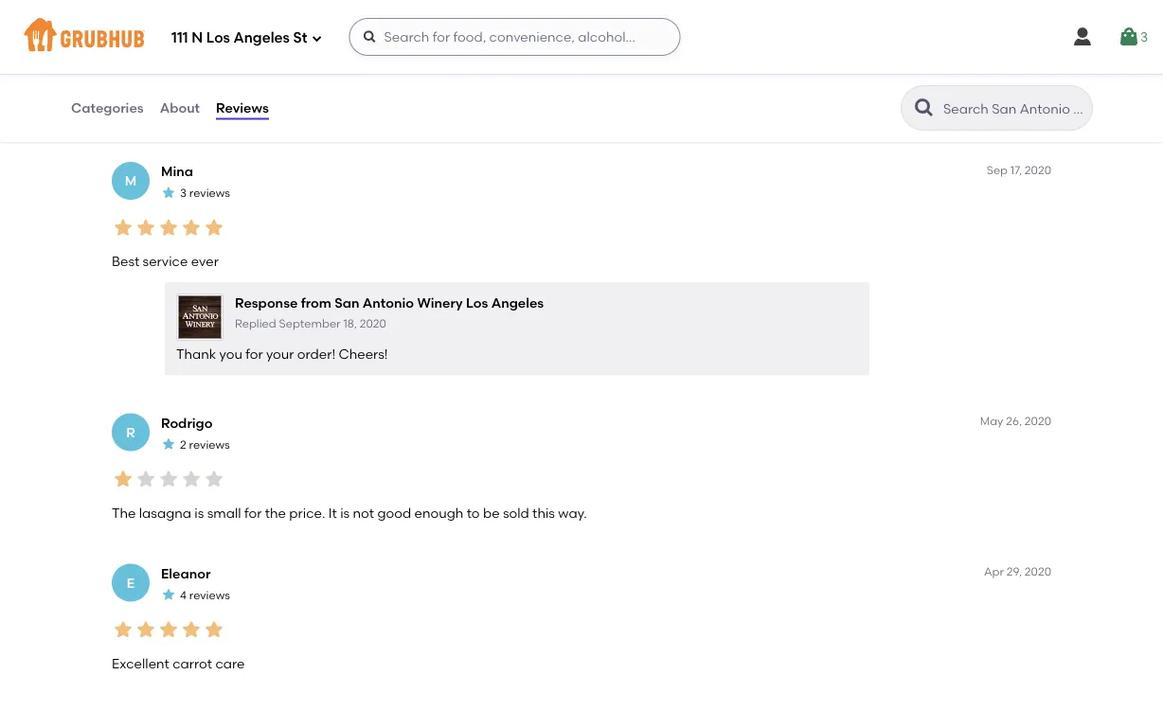 Task type: describe. For each thing, give the bounding box(es) containing it.
excellent carrot care
[[112, 656, 245, 672]]

3 button
[[1118, 20, 1148, 54]]

0 horizontal spatial is
[[195, 505, 204, 521]]

restaurant.
[[872, 103, 943, 119]]

0 horizontal spatial the
[[265, 505, 286, 521]]

m
[[125, 173, 137, 189]]

reviews for mina
[[189, 187, 230, 200]]

i
[[129, 22, 133, 38]]

right.
[[664, 103, 697, 119]]

price.
[[289, 505, 325, 521]]

to
[[467, 505, 480, 521]]

2020 for is
[[1025, 415, 1052, 429]]

reviews
[[216, 100, 269, 116]]

ever
[[191, 254, 219, 270]]

rodrigo
[[161, 415, 213, 432]]

make
[[613, 103, 649, 119]]

the lasagna is small for the price. it is not good enough to be sold this way.
[[112, 505, 587, 521]]

svg image
[[1118, 26, 1141, 48]]

2 horizontal spatial is
[[749, 103, 759, 119]]

Search San Antonio Winery Los Angeles search field
[[942, 99, 1087, 117]]

categories
[[71, 100, 144, 116]]

about button
[[159, 74, 201, 142]]

angeles inside main navigation navigation
[[233, 29, 290, 47]]

it
[[329, 505, 337, 521]]

san
[[335, 296, 360, 312]]

4 reviews
[[180, 589, 230, 603]]

e
[[127, 576, 135, 592]]

sep
[[987, 163, 1008, 177]]

2020 for ever
[[1025, 163, 1052, 177]]

thank you for your order! cheers!
[[176, 347, 388, 363]]

from
[[301, 296, 331, 312]]

mina
[[161, 164, 193, 180]]

a
[[441, 103, 450, 119]]

2 was from the left
[[392, 103, 417, 119]]

no
[[700, 103, 718, 119]]

1 review
[[180, 36, 222, 50]]

18,
[[343, 317, 357, 331]]

0 horizontal spatial svg image
[[311, 33, 323, 44]]

main navigation navigation
[[0, 0, 1163, 74]]

sep 17, 2020
[[987, 163, 1052, 177]]

26,
[[1006, 415, 1022, 429]]

1 horizontal spatial svg image
[[362, 29, 378, 45]]

disappointed!
[[134, 103, 223, 119]]

2 vertical spatial for
[[244, 505, 262, 521]]

r
[[126, 425, 135, 441]]

september
[[279, 317, 341, 331]]

2 reviews
[[180, 438, 230, 452]]

2 it from the left
[[652, 103, 660, 119]]

apr 29, 2020
[[984, 566, 1052, 579]]

1 vertical spatial for
[[246, 347, 263, 363]]

2020 for care
[[1025, 566, 1052, 579]]

response
[[235, 296, 298, 312]]

enough
[[414, 505, 464, 521]]

one
[[722, 103, 746, 119]]

st
[[293, 29, 307, 47]]

2 horizontal spatial svg image
[[1071, 26, 1094, 48]]

angeles inside response from san antonio winery los angeles replied september 18, 2020
[[491, 296, 544, 312]]

categories button
[[70, 74, 145, 142]]

may 26, 2020
[[980, 415, 1052, 429]]

reviews for rodrigo
[[189, 438, 230, 452]]

review
[[187, 36, 222, 50]]

0 vertical spatial for
[[420, 103, 438, 119]]



Task type: vqa. For each thing, say whether or not it's contained in the screenshot.
20–35
no



Task type: locate. For each thing, give the bounding box(es) containing it.
2 reviews from the top
[[189, 438, 230, 452]]

is
[[749, 103, 759, 119], [195, 505, 204, 521], [340, 505, 350, 521]]

small
[[207, 505, 241, 521]]

3 reviews
[[180, 187, 230, 200]]

occasion.
[[502, 103, 564, 119]]

angeles
[[233, 29, 290, 47], [491, 296, 544, 312]]

1
[[180, 36, 184, 50]]

0 vertical spatial 3
[[1141, 29, 1148, 45]]

this
[[533, 505, 555, 521]]

2020 inside response from san antonio winery los angeles replied september 18, 2020
[[360, 317, 386, 331]]

sold
[[503, 505, 529, 521]]

good
[[377, 505, 411, 521]]

the
[[112, 505, 136, 521]]

111
[[171, 29, 188, 47]]

1 horizontal spatial it
[[652, 103, 660, 119]]

please
[[567, 103, 610, 119]]

los inside response from san antonio winery los angeles replied september 18, 2020
[[466, 296, 488, 312]]

angeles right winery
[[491, 296, 544, 312]]

may
[[980, 415, 1004, 429]]

1 vertical spatial los
[[466, 296, 488, 312]]

0 horizontal spatial angeles
[[233, 29, 290, 47]]

0 horizontal spatial los
[[206, 29, 230, 47]]

you
[[219, 347, 242, 363]]

los right winery
[[466, 296, 488, 312]]

is left small
[[195, 505, 204, 521]]

apr
[[984, 566, 1004, 579]]

about
[[160, 100, 200, 116]]

1 horizontal spatial angeles
[[491, 296, 544, 312]]

1 horizontal spatial is
[[340, 505, 350, 521]]

answering
[[762, 103, 828, 119]]

at
[[831, 103, 845, 119]]

4
[[180, 589, 187, 603]]

111 n los angeles st
[[171, 29, 307, 47]]

carrot
[[173, 656, 212, 672]]

service
[[143, 254, 188, 270]]

los
[[206, 29, 230, 47], [466, 296, 488, 312]]

was
[[271, 103, 297, 119], [392, 103, 417, 119]]

3 for 3 reviews
[[180, 187, 187, 200]]

Search for food, convenience, alcohol... search field
[[349, 18, 681, 56]]

los right n
[[206, 29, 230, 47]]

your
[[266, 347, 294, 363]]

0 horizontal spatial it
[[380, 103, 389, 119]]

be
[[483, 505, 500, 521]]

the
[[848, 103, 869, 119], [265, 505, 286, 521]]

0 vertical spatial reviews
[[189, 187, 230, 200]]

reviews
[[189, 187, 230, 200], [189, 438, 230, 452], [189, 589, 230, 603]]

1 vertical spatial angeles
[[491, 296, 544, 312]]

2020 right 17,
[[1025, 163, 1052, 177]]

3 inside button
[[1141, 29, 1148, 45]]

i'm disappointed! desert was missing and it was for a special occasion. please make it right. no one is answering at the restaurant.
[[112, 103, 943, 119]]

cheers!
[[339, 347, 388, 363]]

was right desert
[[271, 103, 297, 119]]

it
[[380, 103, 389, 119], [652, 103, 660, 119]]

star icon image
[[161, 35, 176, 50], [112, 66, 135, 89], [135, 66, 157, 89], [157, 66, 180, 89], [180, 66, 203, 89], [203, 66, 225, 89], [161, 185, 176, 201], [112, 217, 135, 240], [135, 217, 157, 240], [157, 217, 180, 240], [180, 217, 203, 240], [203, 217, 225, 240], [161, 437, 176, 452], [112, 469, 135, 491], [135, 469, 157, 491], [157, 469, 180, 491], [180, 469, 203, 491], [203, 469, 225, 491], [161, 588, 176, 603], [112, 619, 135, 642], [135, 619, 157, 642], [157, 619, 180, 642], [180, 619, 203, 642], [203, 619, 225, 642]]

3
[[1141, 29, 1148, 45], [180, 187, 187, 200]]

2020 right the 26,
[[1025, 415, 1052, 429]]

2 vertical spatial reviews
[[189, 589, 230, 603]]

2020 right 29,
[[1025, 566, 1052, 579]]

1 it from the left
[[380, 103, 389, 119]]

reviews for eleanor
[[189, 589, 230, 603]]

0 vertical spatial los
[[206, 29, 230, 47]]

i'm
[[112, 103, 131, 119]]

reviews down mina
[[189, 187, 230, 200]]

replied
[[235, 317, 276, 331]]

not
[[353, 505, 374, 521]]

and
[[352, 103, 377, 119]]

0 horizontal spatial was
[[271, 103, 297, 119]]

eleanor
[[161, 566, 211, 582]]

1 vertical spatial the
[[265, 505, 286, 521]]

the right at
[[848, 103, 869, 119]]

for
[[420, 103, 438, 119], [246, 347, 263, 363], [244, 505, 262, 521]]

1 horizontal spatial was
[[392, 103, 417, 119]]

0 horizontal spatial 3
[[180, 187, 187, 200]]

winery
[[417, 296, 463, 312]]

1 horizontal spatial the
[[848, 103, 869, 119]]

1 was from the left
[[271, 103, 297, 119]]

reviews right 4
[[189, 589, 230, 603]]

was right the and
[[392, 103, 417, 119]]

2020 right 18,
[[360, 317, 386, 331]]

lasagna
[[139, 505, 191, 521]]

1 reviews from the top
[[189, 187, 230, 200]]

excellent
[[112, 656, 169, 672]]

1 horizontal spatial 3
[[1141, 29, 1148, 45]]

1 horizontal spatial los
[[466, 296, 488, 312]]

3 reviews from the top
[[189, 589, 230, 603]]

best service ever
[[112, 254, 219, 270]]

it right the and
[[380, 103, 389, 119]]

is right 'one'
[[749, 103, 759, 119]]

care
[[215, 656, 245, 672]]

reviews button
[[215, 74, 270, 142]]

antonio
[[363, 296, 414, 312]]

svg image
[[1071, 26, 1094, 48], [362, 29, 378, 45], [311, 33, 323, 44]]

missing
[[300, 103, 348, 119]]

is right it
[[340, 505, 350, 521]]

thank
[[176, 347, 216, 363]]

0 vertical spatial angeles
[[233, 29, 290, 47]]

n
[[192, 29, 203, 47]]

1 vertical spatial reviews
[[189, 438, 230, 452]]

order!
[[297, 347, 335, 363]]

the left price.
[[265, 505, 286, 521]]

for right "you" at the left of page
[[246, 347, 263, 363]]

san antonio winery los angeles logo image
[[179, 297, 221, 339]]

response from san antonio winery los angeles replied september 18, 2020
[[235, 296, 544, 331]]

17,
[[1011, 163, 1022, 177]]

los inside main navigation navigation
[[206, 29, 230, 47]]

reviews right 2
[[189, 438, 230, 452]]

desert
[[226, 103, 268, 119]]

best
[[112, 254, 139, 270]]

way.
[[558, 505, 587, 521]]

for right small
[[244, 505, 262, 521]]

0 vertical spatial the
[[848, 103, 869, 119]]

for left a
[[420, 103, 438, 119]]

2
[[180, 438, 186, 452]]

1 vertical spatial 3
[[180, 187, 187, 200]]

angeles left "st"
[[233, 29, 290, 47]]

2020
[[1025, 163, 1052, 177], [360, 317, 386, 331], [1025, 415, 1052, 429], [1025, 566, 1052, 579]]

special
[[453, 103, 499, 119]]

search icon image
[[913, 97, 936, 119]]

3 for 3
[[1141, 29, 1148, 45]]

it left right.
[[652, 103, 660, 119]]

29,
[[1007, 566, 1022, 579]]



